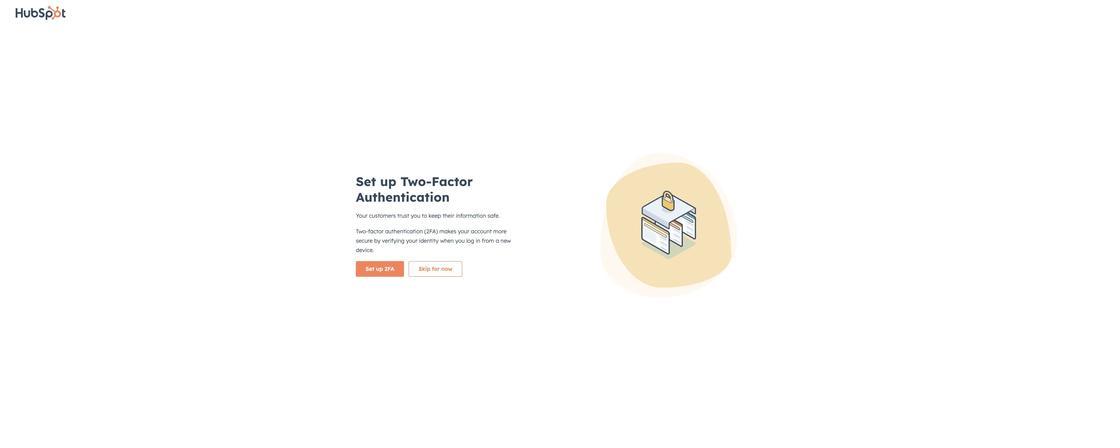 Task type: locate. For each thing, give the bounding box(es) containing it.
(2fa) inside two-factor authentication (2fa) makes your account more secure by verifying your identity when you log in from a new device.
[[424, 228, 438, 235]]

google
[[545, 256, 561, 262]]

2 vertical spatial you
[[444, 256, 452, 262]]

in inside two-factor authentication (2fa) makes your account more secure by verifying your identity when you log in from a new device.
[[476, 237, 480, 244]]

you inside two-factor authentication (2fa) makes your account more secure by verifying your identity when you log in from a new device.
[[455, 237, 465, 244]]

1 add from the top
[[381, 191, 392, 198]]

2 vertical spatial set
[[366, 265, 374, 272]]

up inside set up 2fa button
[[376, 265, 383, 272]]

1 horizontal spatial your
[[458, 228, 469, 235]]

2 vertical spatial a
[[496, 237, 499, 244]]

enabled,
[[527, 249, 546, 255]]

a
[[393, 191, 397, 198], [391, 200, 394, 205], [496, 237, 499, 244]]

for
[[465, 207, 471, 213], [432, 265, 440, 272]]

security
[[494, 256, 512, 262]]

factor up by
[[368, 228, 384, 235]]

log
[[466, 237, 474, 244], [453, 256, 460, 262]]

phone up will
[[420, 191, 437, 198]]

0 horizontal spatial (2fa)
[[424, 228, 438, 235]]

(2fa)
[[424, 228, 438, 235], [473, 240, 487, 247]]

set for set up 2fa
[[366, 265, 374, 272]]

your inside add a trusted phone number add a phone number used to occasionally verify your identity and receive other security-related alerts. this phone number will never be used for sales or marketing purposes.
[[489, 200, 499, 205]]

1 vertical spatial phone
[[395, 200, 409, 205]]

receive
[[528, 200, 544, 205]]

be right never
[[446, 207, 452, 213]]

you'll
[[548, 249, 559, 255]]

factor
[[396, 225, 415, 233], [368, 228, 384, 235], [413, 240, 429, 247], [391, 249, 405, 255]]

0 vertical spatial log
[[466, 237, 474, 244]]

number left will
[[406, 207, 423, 213]]

to up never
[[441, 200, 445, 205]]

supported.
[[421, 263, 444, 269]]

1 horizontal spatial for
[[465, 207, 471, 213]]

phone down trusted
[[395, 200, 409, 205]]

1 horizontal spatial identity
[[500, 200, 517, 205]]

set
[[356, 173, 376, 189], [381, 240, 390, 247], [366, 265, 374, 272]]

(2fa) up set up two-factor authentication (2fa) button
[[424, 228, 438, 235]]

identity down two-factor authentication
[[419, 237, 439, 244]]

1 horizontal spatial be
[[560, 249, 566, 255]]

trusted
[[381, 176, 404, 184]]

set inside set up two-factor authentication (2fa) two-factor authentication is an enhanced security measure. once enabled, you'll be required to give two types of identification when you log in to hubspot. security apps, such as google authenticator, and sms text message are supported.
[[381, 240, 390, 247]]

for left the sales
[[465, 207, 471, 213]]

1 vertical spatial and
[[595, 256, 603, 262]]

0 horizontal spatial be
[[446, 207, 452, 213]]

0 vertical spatial set
[[356, 173, 376, 189]]

enhanced
[[451, 249, 473, 255]]

2 horizontal spatial you
[[455, 237, 465, 244]]

from
[[482, 237, 494, 244]]

0 horizontal spatial your
[[406, 237, 418, 244]]

up inside set up two-factor authentication (2fa) two-factor authentication is an enhanced security measure. once enabled, you'll be required to give two types of identification when you log in to hubspot. security apps, such as google authenticator, and sms text message are supported.
[[391, 240, 398, 247]]

their
[[443, 212, 454, 219]]

two- up secure
[[356, 228, 368, 235]]

authentication up two-
[[385, 228, 423, 235]]

such
[[527, 256, 537, 262]]

2 vertical spatial number
[[406, 207, 423, 213]]

your customers trust you to keep their information safe.
[[356, 212, 500, 219]]

1 horizontal spatial (2fa)
[[473, 240, 487, 247]]

sms
[[605, 256, 614, 262]]

2fa
[[385, 265, 394, 272]]

1 horizontal spatial in
[[476, 237, 480, 244]]

and up purposes.
[[518, 200, 527, 205]]

log down enhanced
[[453, 256, 460, 262]]

number down add a trusted phone number button
[[411, 200, 428, 205]]

two-
[[400, 173, 432, 189], [381, 225, 396, 233], [356, 228, 368, 235], [381, 249, 391, 255]]

be inside add a trusted phone number add a phone number used to occasionally verify your identity and receive other security-related alerts. this phone number will never be used for sales or marketing purposes.
[[446, 207, 452, 213]]

up left phone
[[380, 173, 396, 189]]

set for set up two-factor authentication
[[356, 173, 376, 189]]

factor down the trust at the left of page
[[396, 225, 415, 233]]

be inside set up two-factor authentication (2fa) two-factor authentication is an enhanced security measure. once enabled, you'll be required to give two types of identification when you log in to hubspot. security apps, such as google authenticator, and sms text message are supported.
[[560, 249, 566, 255]]

used up never
[[429, 200, 439, 205]]

0 vertical spatial your
[[489, 200, 499, 205]]

2 add from the top
[[381, 200, 390, 205]]

1 vertical spatial your
[[458, 228, 469, 235]]

in down enhanced
[[461, 256, 465, 262]]

1 vertical spatial you
[[455, 237, 465, 244]]

1 horizontal spatial and
[[595, 256, 603, 262]]

when up supported.
[[431, 256, 443, 262]]

in down the account
[[476, 237, 480, 244]]

1 vertical spatial in
[[461, 256, 465, 262]]

a left trusted
[[393, 191, 397, 198]]

keep
[[429, 212, 441, 219]]

0 vertical spatial when
[[440, 237, 454, 244]]

1 vertical spatial number
[[411, 200, 428, 205]]

1 horizontal spatial you
[[444, 256, 452, 262]]

0 horizontal spatial in
[[461, 256, 465, 262]]

0 vertical spatial and
[[518, 200, 527, 205]]

used down occasionally
[[453, 207, 464, 213]]

related
[[577, 200, 593, 205]]

add a trusted phone number add a phone number used to occasionally verify your identity and receive other security-related alerts. this phone number will never be used for sales or marketing purposes.
[[381, 191, 608, 213]]

two- up add a trusted phone number button
[[400, 173, 432, 189]]

0 horizontal spatial log
[[453, 256, 460, 262]]

message
[[391, 263, 411, 269]]

used
[[429, 200, 439, 205], [453, 207, 464, 213]]

you right the trust at the left of page
[[411, 212, 420, 219]]

0 vertical spatial up
[[380, 173, 396, 189]]

for inside button
[[432, 265, 440, 272]]

as
[[539, 256, 544, 262]]

a left new
[[496, 237, 499, 244]]

more
[[493, 228, 507, 235]]

up inside set up two-factor authentication
[[380, 173, 396, 189]]

your
[[356, 212, 368, 219]]

to left 'keep'
[[422, 212, 427, 219]]

two- up types
[[381, 249, 391, 255]]

you down an
[[444, 256, 452, 262]]

set right by
[[381, 240, 390, 247]]

your up the or
[[489, 200, 499, 205]]

verifying
[[382, 237, 405, 244]]

1 vertical spatial add
[[381, 200, 390, 205]]

1 vertical spatial (2fa)
[[473, 240, 487, 247]]

1 horizontal spatial log
[[466, 237, 474, 244]]

up for two-
[[380, 173, 396, 189]]

number up occasionally
[[439, 191, 460, 198]]

0 vertical spatial you
[[411, 212, 420, 219]]

when
[[440, 237, 454, 244], [431, 256, 443, 262]]

0 vertical spatial be
[[446, 207, 452, 213]]

and down give
[[595, 256, 603, 262]]

hubspot image
[[13, 2, 22, 11]]

apps,
[[514, 256, 526, 262]]

0 horizontal spatial identity
[[419, 237, 439, 244]]

when inside two-factor authentication (2fa) makes your account more secure by verifying your identity when you log in from a new device.
[[440, 237, 454, 244]]

in
[[476, 237, 480, 244], [461, 256, 465, 262]]

and
[[518, 200, 527, 205], [595, 256, 603, 262]]

0 vertical spatial a
[[393, 191, 397, 198]]

alerts.
[[594, 200, 608, 205]]

0 vertical spatial identity
[[500, 200, 517, 205]]

set up two-factor authentication
[[356, 173, 473, 205]]

your right makes
[[458, 228, 469, 235]]

or
[[485, 207, 489, 213]]

0 vertical spatial number
[[439, 191, 460, 198]]

1 vertical spatial be
[[560, 249, 566, 255]]

your
[[489, 200, 499, 205], [458, 228, 469, 235], [406, 237, 418, 244]]

set up 2fa button
[[356, 261, 404, 277]]

set left the trusted
[[356, 173, 376, 189]]

add
[[381, 191, 392, 198], [381, 200, 390, 205]]

when down makes
[[440, 237, 454, 244]]

2 vertical spatial up
[[376, 265, 383, 272]]

sales
[[472, 207, 484, 213]]

phone
[[420, 191, 437, 198], [395, 200, 409, 205], [391, 207, 405, 213]]

identity
[[500, 200, 517, 205], [419, 237, 439, 244]]

set left text
[[366, 265, 374, 272]]

two
[[603, 249, 611, 255]]

0 vertical spatial used
[[429, 200, 439, 205]]

your down two-factor authentication
[[406, 237, 418, 244]]

you up enhanced
[[455, 237, 465, 244]]

0 horizontal spatial for
[[432, 265, 440, 272]]

0 horizontal spatial used
[[429, 200, 439, 205]]

set inside button
[[366, 265, 374, 272]]

up left 2fa
[[376, 265, 383, 272]]

purposes.
[[515, 207, 536, 213]]

be right you'll
[[560, 249, 566, 255]]

2 horizontal spatial your
[[489, 200, 499, 205]]

authentication
[[417, 225, 463, 233], [385, 228, 423, 235], [431, 240, 471, 247], [406, 249, 438, 255]]

0 horizontal spatial you
[[411, 212, 420, 219]]

1 vertical spatial when
[[431, 256, 443, 262]]

set for set up two-factor authentication (2fa) two-factor authentication is an enhanced security measure. once enabled, you'll be required to give two types of identification when you log in to hubspot. security apps, such as google authenticator, and sms text message are supported.
[[381, 240, 390, 247]]

a up customers
[[391, 200, 394, 205]]

1 vertical spatial set
[[381, 240, 390, 247]]

you
[[411, 212, 420, 219], [455, 237, 465, 244], [444, 256, 452, 262]]

to left give
[[587, 249, 591, 255]]

identity up marketing
[[500, 200, 517, 205]]

1 horizontal spatial used
[[453, 207, 464, 213]]

authentication up identification
[[406, 249, 438, 255]]

never
[[433, 207, 445, 213]]

0 vertical spatial add
[[381, 191, 392, 198]]

0 vertical spatial for
[[465, 207, 471, 213]]

be
[[446, 207, 452, 213], [560, 249, 566, 255]]

and inside set up two-factor authentication (2fa) two-factor authentication is an enhanced security measure. once enabled, you'll be required to give two types of identification when you log in to hubspot. security apps, such as google authenticator, and sms text message are supported.
[[595, 256, 603, 262]]

set up two-factor authentication (2fa) two-factor authentication is an enhanced security measure. once enabled, you'll be required to give two types of identification when you log in to hubspot. security apps, such as google authenticator, and sms text message are supported.
[[381, 240, 614, 269]]

to
[[441, 200, 445, 205], [422, 212, 427, 219], [587, 249, 591, 255], [467, 256, 471, 262]]

log up enhanced
[[466, 237, 474, 244]]

phone right the this
[[391, 207, 405, 213]]

number
[[439, 191, 460, 198], [411, 200, 428, 205], [406, 207, 423, 213]]

for left now
[[432, 265, 440, 272]]

identity inside add a trusted phone number add a phone number used to occasionally verify your identity and receive other security-related alerts. this phone number will never be used for sales or marketing purposes.
[[500, 200, 517, 205]]

0 vertical spatial (2fa)
[[424, 228, 438, 235]]

up for 2fa
[[376, 265, 383, 272]]

0 vertical spatial in
[[476, 237, 480, 244]]

1 vertical spatial up
[[391, 240, 398, 247]]

0 vertical spatial phone
[[420, 191, 437, 198]]

set inside set up two-factor authentication
[[356, 173, 376, 189]]

0 horizontal spatial and
[[518, 200, 527, 205]]

two-factor authentication (2fa) makes your account more secure by verifying your identity when you log in from a new device.
[[356, 228, 511, 254]]

now
[[441, 265, 453, 272]]

skip for now button
[[409, 261, 462, 277]]

(2fa) up the security at the bottom of page
[[473, 240, 487, 247]]

up left two-
[[391, 240, 398, 247]]

1 vertical spatial log
[[453, 256, 460, 262]]

up
[[380, 173, 396, 189], [391, 240, 398, 247], [376, 265, 383, 272]]

skip for now
[[419, 265, 453, 272]]

1 vertical spatial identity
[[419, 237, 439, 244]]

authentication inside two-factor authentication (2fa) makes your account more secure by verifying your identity when you log in from a new device.
[[385, 228, 423, 235]]

1 vertical spatial for
[[432, 265, 440, 272]]



Task type: vqa. For each thing, say whether or not it's contained in the screenshot.
the leftmost (2FA)
yes



Task type: describe. For each thing, give the bounding box(es) containing it.
and inside add a trusted phone number add a phone number used to occasionally verify your identity and receive other security-related alerts. this phone number will never be used for sales or marketing purposes.
[[518, 200, 527, 205]]

a inside two-factor authentication (2fa) makes your account more secure by verifying your identity when you log in from a new device.
[[496, 237, 499, 244]]

this
[[381, 207, 390, 213]]

for inside add a trusted phone number add a phone number used to occasionally verify your identity and receive other security-related alerts. this phone number will never be used for sales or marketing purposes.
[[465, 207, 471, 213]]

measure.
[[493, 249, 513, 255]]

log inside two-factor authentication (2fa) makes your account more secure by verifying your identity when you log in from a new device.
[[466, 237, 474, 244]]

two- up verifying
[[381, 225, 396, 233]]

(2fa) inside set up two-factor authentication (2fa) two-factor authentication is an enhanced security measure. once enabled, you'll be required to give two types of identification when you log in to hubspot. security apps, such as google authenticator, and sms text message are supported.
[[473, 240, 487, 247]]

factor inside two-factor authentication (2fa) makes your account more secure by verifying your identity when you log in from a new device.
[[368, 228, 384, 235]]

two-
[[400, 240, 413, 247]]

in inside set up two-factor authentication (2fa) two-factor authentication is an enhanced security measure. once enabled, you'll be required to give two types of identification when you log in to hubspot. security apps, such as google authenticator, and sms text message are supported.
[[461, 256, 465, 262]]

identification
[[400, 256, 430, 262]]

2 vertical spatial your
[[406, 237, 418, 244]]

security-
[[558, 200, 577, 205]]

set up two-factor authentication (2fa) button
[[381, 239, 487, 249]]

once
[[515, 249, 526, 255]]

give
[[592, 249, 602, 255]]

when inside set up two-factor authentication (2fa) two-factor authentication is an enhanced security measure. once enabled, you'll be required to give two types of identification when you log in to hubspot. security apps, such as google authenticator, and sms text message are supported.
[[431, 256, 443, 262]]

two- inside set up two-factor authentication (2fa) two-factor authentication is an enhanced security measure. once enabled, you'll be required to give two types of identification when you log in to hubspot. security apps, such as google authenticator, and sms text message are supported.
[[381, 249, 391, 255]]

set up 2fa
[[366, 265, 394, 272]]

authenticator,
[[562, 256, 593, 262]]

1 vertical spatial a
[[391, 200, 394, 205]]

text
[[381, 263, 390, 269]]

device.
[[356, 247, 374, 254]]

secure
[[356, 237, 373, 244]]

new
[[501, 237, 511, 244]]

two- inside set up two-factor authentication
[[400, 173, 432, 189]]

authentication up an
[[431, 240, 471, 247]]

factor down two-factor authentication
[[413, 240, 429, 247]]

types
[[381, 256, 393, 262]]

safe.
[[488, 212, 500, 219]]

identity inside two-factor authentication (2fa) makes your account more secure by verifying your identity when you log in from a new device.
[[419, 237, 439, 244]]

phone
[[406, 176, 426, 184]]

trusted
[[399, 191, 418, 198]]

factor up 'of'
[[391, 249, 405, 255]]

occasionally
[[447, 200, 474, 205]]

of
[[394, 256, 399, 262]]

marketing
[[491, 207, 513, 213]]

1 vertical spatial used
[[453, 207, 464, 213]]

hubspot.
[[473, 256, 493, 262]]

set up two-factor authentication dialog
[[0, 0, 1093, 428]]

verify
[[475, 200, 488, 205]]

security
[[474, 249, 492, 255]]

authentication
[[356, 189, 450, 205]]

add a trusted phone number button
[[381, 190, 460, 199]]

skip
[[419, 265, 430, 272]]

to inside set up two-factor authentication dialog
[[422, 212, 427, 219]]

two-factor authentication
[[381, 225, 463, 233]]

are
[[412, 263, 419, 269]]

2 vertical spatial phone
[[391, 207, 405, 213]]

makes
[[439, 228, 456, 235]]

number
[[428, 176, 453, 184]]

to down enhanced
[[467, 256, 471, 262]]

to inside add a trusted phone number add a phone number used to occasionally verify your identity and receive other security-related alerts. this phone number will never be used for sales or marketing purposes.
[[441, 200, 445, 205]]

an
[[444, 249, 450, 255]]

information
[[456, 212, 486, 219]]

customers
[[369, 212, 396, 219]]

you inside set up two-factor authentication (2fa) two-factor authentication is an enhanced security measure. once enabled, you'll be required to give two types of identification when you log in to hubspot. security apps, such as google authenticator, and sms text message are supported.
[[444, 256, 452, 262]]

will
[[424, 207, 431, 213]]

account
[[471, 228, 492, 235]]

authentication down 'keep'
[[417, 225, 463, 233]]

up for two-
[[391, 240, 398, 247]]

is
[[440, 249, 443, 255]]

required
[[567, 249, 585, 255]]

log inside set up two-factor authentication (2fa) two-factor authentication is an enhanced security measure. once enabled, you'll be required to give two types of identification when you log in to hubspot. security apps, such as google authenticator, and sms text message are supported.
[[453, 256, 460, 262]]

by
[[374, 237, 381, 244]]

trusted phone number
[[381, 176, 453, 184]]

factor
[[432, 173, 473, 189]]

other
[[545, 200, 557, 205]]

trust
[[397, 212, 409, 219]]

two- inside two-factor authentication (2fa) makes your account more secure by verifying your identity when you log in from a new device.
[[356, 228, 368, 235]]



